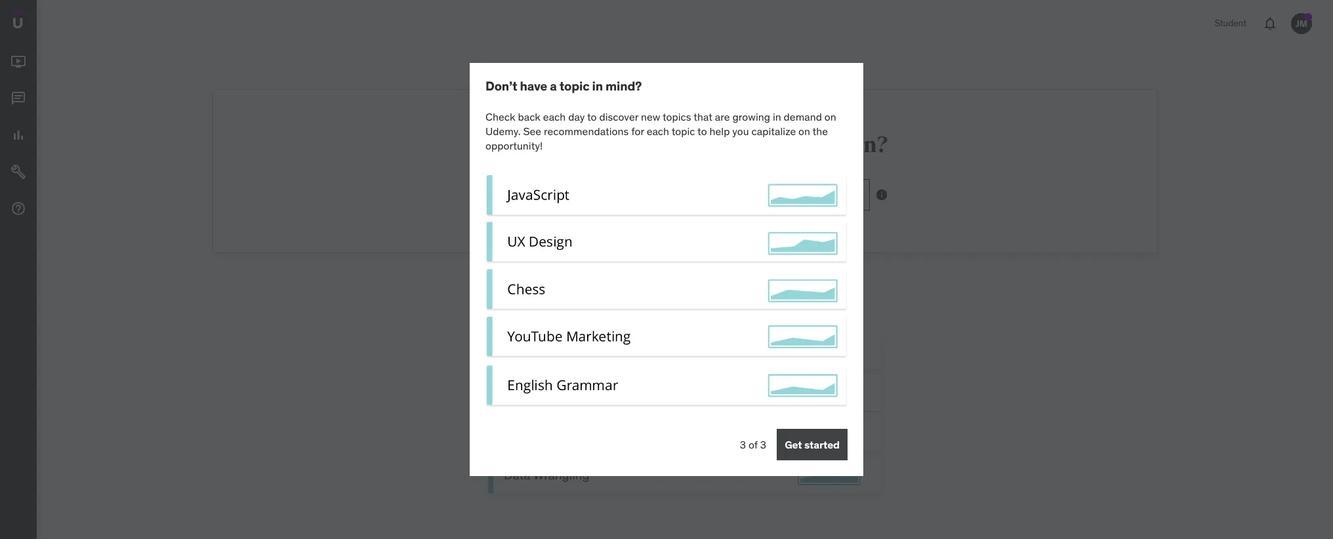 Task type: vqa. For each thing, say whether or not it's contained in the screenshot.
(KCNA)
yes



Task type: describe. For each thing, give the bounding box(es) containing it.
0 horizontal spatial to
[[587, 110, 597, 123]]

e.g. Photography, Travel Photography, JavaScript text field
[[476, 179, 870, 211]]

demand
[[784, 110, 822, 123]]

topics inside check back each day to discover new topics that are growing in demand on udemy. see recommendations for each topic to help you capitalize on the opportunity!
[[663, 110, 692, 123]]

udemy image
[[13, 11, 73, 33]]

1 vertical spatial topics
[[701, 296, 744, 316]]

associate
[[670, 343, 724, 359]]

mind?
[[606, 78, 642, 94]]

get started button
[[777, 429, 848, 461]]

see
[[523, 125, 542, 138]]

help
[[710, 125, 730, 138]]

and
[[572, 343, 593, 359]]

example product screenshot image
[[486, 174, 848, 408]]

2 medium image from the top
[[11, 164, 26, 180]]

3 interactive chart image from the top
[[801, 426, 858, 442]]

opportunity!
[[486, 139, 543, 153]]

in inside check back each day to discover new topics that are growing in demand on udemy. see recommendations for each topic to help you capitalize on the opportunity!
[[773, 110, 782, 123]]

that
[[694, 110, 713, 123]]

topic inside check back each day to discover new topics that are growing in demand on udemy. see recommendations for each topic to help you capitalize on the opportunity!
[[672, 125, 695, 138]]

interactive chart image for ibm watson
[[801, 385, 858, 400]]

data wrangling link
[[488, 457, 882, 493]]

a
[[550, 78, 557, 94]]

1 medium image from the top
[[11, 127, 26, 143]]

cloud
[[596, 343, 628, 359]]

0 horizontal spatial topic
[[560, 78, 590, 94]]

1 vertical spatial each
[[647, 125, 670, 138]]

3 medium image from the top
[[11, 201, 26, 217]]

0 horizontal spatial in
[[592, 78, 603, 94]]

recommendations
[[544, 125, 629, 138]]

don't
[[486, 78, 518, 94]]

ibm watson
[[504, 384, 571, 400]]

data
[[504, 467, 530, 483]]

get info image
[[876, 188, 889, 201]]

don't have a topic in mind?
[[486, 78, 642, 94]]

discover
[[599, 110, 639, 123]]

watson
[[529, 384, 571, 400]]

you inside check back each day to discover new topics that are growing in demand on udemy. see recommendations for each topic to help you capitalize on the opportunity!
[[733, 125, 749, 138]]

0 vertical spatial each
[[543, 110, 566, 123]]

started
[[805, 438, 840, 451]]

get
[[785, 438, 802, 451]]

interactive chart image for data wrangling
[[801, 467, 858, 483]]

1 vertical spatial to
[[698, 125, 707, 138]]

native
[[631, 343, 667, 359]]

ibm watson link
[[488, 374, 882, 411]]

you down that
[[706, 131, 743, 159]]



Task type: locate. For each thing, give the bounding box(es) containing it.
are up the help at the right of page
[[715, 110, 730, 123]]

medium image
[[11, 54, 26, 70], [11, 91, 26, 106], [11, 201, 26, 217]]

are inside check back each day to discover new topics that are growing in demand on udemy. see recommendations for each topic to help you capitalize on the opportunity!
[[715, 110, 730, 123]]

check
[[486, 110, 516, 123]]

in
[[592, 78, 603, 94], [773, 110, 782, 123]]

2 interactive chart image from the top
[[801, 385, 858, 400]]

capitalize
[[752, 125, 796, 138]]

interactive chart image for kubernetes and cloud native associate (kcna)
[[801, 343, 858, 359]]

1 horizontal spatial 3
[[761, 438, 767, 452]]

2 medium image from the top
[[11, 91, 26, 106]]

3 right of
[[761, 438, 767, 452]]

interactive chart image inside ibm watson link
[[801, 385, 858, 400]]

0 horizontal spatial topics
[[663, 110, 692, 123]]

1 vertical spatial in
[[773, 110, 782, 123]]

1 3 from the left
[[740, 438, 746, 452]]

2 vertical spatial medium image
[[11, 201, 26, 217]]

0 vertical spatial medium image
[[11, 127, 26, 143]]

each left day
[[543, 110, 566, 123]]

topic down new
[[613, 131, 665, 159]]

0 vertical spatial on
[[825, 110, 837, 123]]

what course topic are you interested in?
[[481, 131, 890, 159]]

1 horizontal spatial each
[[647, 125, 670, 138]]

1 vertical spatial medium image
[[11, 91, 26, 106]]

1 vertical spatial are
[[668, 131, 702, 159]]

data wrangling
[[504, 467, 590, 483]]

1 horizontal spatial topics
[[701, 296, 744, 316]]

have
[[520, 78, 548, 94]]

4 interactive chart image from the top
[[801, 467, 858, 483]]

are
[[715, 110, 730, 123], [668, 131, 702, 159]]

ibm
[[504, 384, 526, 400]]

0 horizontal spatial on
[[799, 125, 811, 138]]

kubernetes and cloud native associate (kcna)
[[504, 343, 768, 359]]

1 vertical spatial medium image
[[11, 164, 26, 180]]

0 horizontal spatial each
[[543, 110, 566, 123]]

1 medium image from the top
[[11, 54, 26, 70]]

on
[[825, 110, 837, 123], [799, 125, 811, 138]]

don't have a topic in mind? dialog
[[470, 63, 864, 477]]

interactive chart image inside kubernetes and cloud native associate (kcna) link
[[801, 343, 858, 359]]

for
[[632, 125, 644, 138]]

each down new
[[647, 125, 670, 138]]

student
[[1215, 17, 1247, 29]]

each
[[543, 110, 566, 123], [647, 125, 670, 138]]

day
[[568, 110, 585, 123]]

2 3 from the left
[[761, 438, 767, 452]]

interactive chart image
[[801, 343, 858, 359], [801, 385, 858, 400], [801, 426, 858, 442], [801, 467, 858, 483]]

in up capitalize
[[773, 110, 782, 123]]

you down growing
[[733, 125, 749, 138]]

student link
[[1207, 8, 1255, 39]]

you
[[733, 125, 749, 138], [706, 131, 743, 159]]

1 horizontal spatial in
[[773, 110, 782, 123]]

kubernetes and cloud native associate (kcna) link
[[488, 333, 882, 369]]

what
[[481, 131, 536, 159]]

(kcna)
[[727, 343, 768, 359]]

of
[[749, 438, 758, 452]]

in?
[[857, 131, 890, 159]]

0 horizontal spatial 3
[[740, 438, 746, 452]]

topic right the 'a'
[[560, 78, 590, 94]]

to right day
[[587, 110, 597, 123]]

interested
[[747, 131, 853, 159]]

kubernetes
[[504, 343, 569, 359]]

topics
[[663, 110, 692, 123], [701, 296, 744, 316]]

3
[[740, 438, 746, 452], [761, 438, 767, 452]]

1 horizontal spatial topic
[[613, 131, 665, 159]]

are down that
[[668, 131, 702, 159]]

topic down that
[[672, 125, 695, 138]]

wrangling
[[533, 467, 590, 483]]

3 of 3
[[740, 438, 767, 452]]

on down demand
[[799, 125, 811, 138]]

new
[[641, 110, 660, 123]]

3 left of
[[740, 438, 746, 452]]

0 horizontal spatial are
[[668, 131, 702, 159]]

1 horizontal spatial to
[[698, 125, 707, 138]]

1 interactive chart image from the top
[[801, 343, 858, 359]]

back
[[518, 110, 541, 123]]

check back each day to discover new topics that are growing in demand on udemy. see recommendations for each topic to help you capitalize on the opportunity!
[[486, 110, 837, 153]]

to down that
[[698, 125, 707, 138]]

udemy.
[[486, 125, 521, 138]]

0 vertical spatial to
[[587, 110, 597, 123]]

0 vertical spatial medium image
[[11, 54, 26, 70]]

0 vertical spatial in
[[592, 78, 603, 94]]

get started
[[785, 438, 840, 451]]

course
[[540, 131, 609, 159]]

1 horizontal spatial are
[[715, 110, 730, 123]]

topic
[[560, 78, 590, 94], [672, 125, 695, 138], [613, 131, 665, 159]]

interactive chart image inside data wrangling link
[[801, 467, 858, 483]]

to
[[587, 110, 597, 123], [698, 125, 707, 138]]

growing
[[733, 110, 771, 123]]

promising topics
[[626, 296, 744, 316]]

0 vertical spatial are
[[715, 110, 730, 123]]

2 horizontal spatial topic
[[672, 125, 695, 138]]

topics up (kcna)
[[701, 296, 744, 316]]

the
[[813, 125, 828, 138]]

medium image
[[11, 127, 26, 143], [11, 164, 26, 180]]

promising
[[626, 296, 697, 316]]

0 vertical spatial topics
[[663, 110, 692, 123]]

in left mind?
[[592, 78, 603, 94]]

1 vertical spatial on
[[799, 125, 811, 138]]

1 horizontal spatial on
[[825, 110, 837, 123]]

topics left that
[[663, 110, 692, 123]]

on up the
[[825, 110, 837, 123]]



